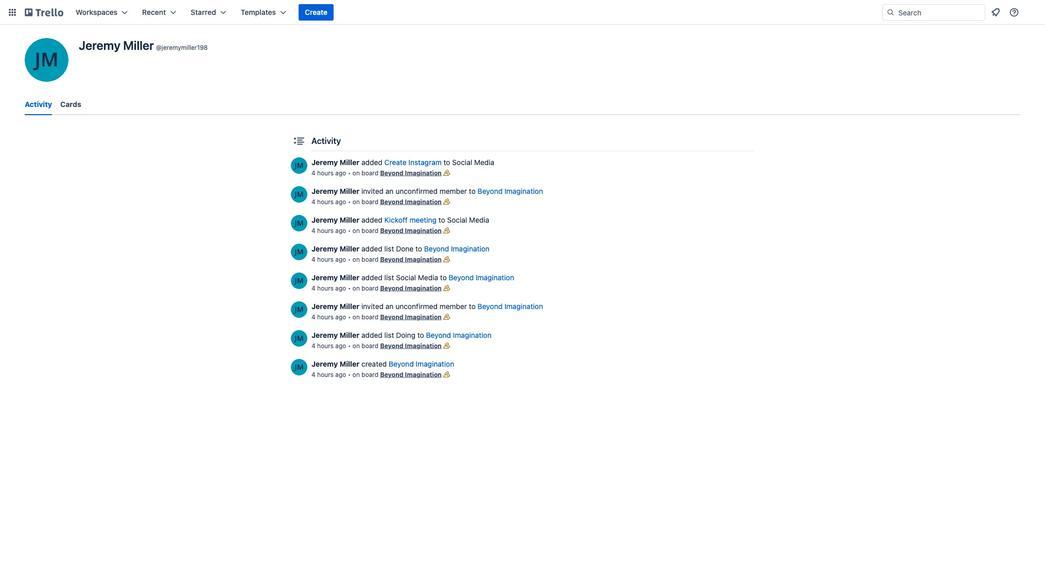 Task type: vqa. For each thing, say whether or not it's contained in the screenshot.
Daily Board
no



Task type: locate. For each thing, give the bounding box(es) containing it.
unconfirmed
[[396, 187, 438, 196], [396, 303, 438, 311]]

beyond imagination link
[[380, 169, 442, 177], [478, 187, 543, 196], [380, 198, 442, 206], [380, 227, 442, 234], [424, 245, 490, 253], [380, 256, 442, 263], [449, 274, 514, 282], [380, 285, 442, 292], [478, 303, 543, 311], [380, 314, 442, 321], [426, 331, 492, 340], [380, 343, 442, 350], [389, 360, 454, 369], [380, 371, 442, 379]]

jeremy miller (jeremymiller198) image
[[291, 244, 307, 261], [291, 360, 307, 376]]

1 on from the top
[[353, 169, 360, 177]]

ago for 2nd all members of the workspace can see and edit this board. icon's jeremy miller (jeremymiller198) image
[[335, 198, 346, 206]]

jeremy miller invited an unconfirmed member to beyond imagination
[[312, 187, 543, 196], [312, 303, 543, 311]]

jeremy miller (jeremymiller198) image for 2nd all members of the workspace can see and edit this board. icon
[[291, 186, 307, 203]]

1 horizontal spatial create
[[385, 158, 407, 167]]

create instagram link
[[385, 158, 442, 167]]

invited up jeremy miller added list doing to beyond imagination
[[362, 303, 384, 311]]

board for 2nd all members of the workspace can see and edit this board. icon's jeremy miller (jeremymiller198) image
[[362, 198, 379, 206]]

4 hours ago • on board beyond imagination for 4th all members of the workspace can see and edit this board. icon from the bottom
[[312, 227, 442, 234]]

jeremy miller added list social media to beyond imagination
[[312, 274, 514, 282]]

4 board from the top
[[362, 256, 379, 263]]

1 4 hours ago • on board beyond imagination from the top
[[312, 169, 442, 177]]

jeremy for 3rd jeremy miller (jeremymiller198) image from the bottom
[[312, 274, 338, 282]]

jeremy miller (jeremymiller198) image for fifth all members of the workspace can see and edit this board. icon from the top of the page
[[291, 302, 307, 318]]

2 vertical spatial list
[[385, 331, 394, 340]]

6 hours from the top
[[317, 314, 334, 321]]

5 board from the top
[[362, 285, 379, 292]]

added
[[362, 158, 383, 167], [362, 216, 383, 225], [362, 245, 383, 253], [362, 274, 383, 282], [362, 331, 383, 340]]

jeremy for sixth jeremy miller (jeremymiller198) image from the top
[[312, 331, 338, 340]]

4 hours ago • on board beyond imagination up jeremy miller added list doing to beyond imagination
[[312, 314, 442, 321]]

3 4 hours ago • on board beyond imagination from the top
[[312, 227, 442, 234]]

8 on from the top
[[353, 371, 360, 379]]

0 vertical spatial jeremy miller invited an unconfirmed member to beyond imagination
[[312, 187, 543, 196]]

on for 3rd jeremy miller (jeremymiller198) image from the bottom
[[353, 285, 360, 292]]

jeremy miller invited an unconfirmed member to beyond imagination for fifth all members of the workspace can see and edit this board. icon from the top of the page
[[312, 303, 543, 311]]

added up created at the left
[[362, 331, 383, 340]]

jeremy miller @jeremymiller198
[[79, 38, 208, 53]]

1 ago from the top
[[335, 169, 346, 177]]

board for 4th all members of the workspace can see and edit this board. icon from the bottom jeremy miller (jeremymiller198) image
[[362, 227, 379, 234]]

an up kickoff
[[386, 187, 394, 196]]

2 all members of the workspace can see and edit this board. image from the top
[[442, 341, 452, 351]]

0 vertical spatial create
[[305, 8, 328, 16]]

member for fifth all members of the workspace can see and edit this board. icon from the top of the page
[[440, 303, 467, 311]]

created
[[362, 360, 387, 369]]

5 jeremy miller (jeremymiller198) image from the top
[[291, 302, 307, 318]]

board down jeremy miller added list done to beyond imagination
[[362, 256, 379, 263]]

• for 3rd jeremy miller (jeremymiller198) image from the bottom
[[348, 285, 351, 292]]

invited for jeremy miller (jeremymiller198) image corresponding to fifth all members of the workspace can see and edit this board. icon from the top of the page
[[362, 303, 384, 311]]

hours for fifth all members of the workspace can see and edit this board. icon from the top of the page
[[317, 314, 334, 321]]

1 vertical spatial activity
[[312, 136, 341, 146]]

4 hours ago link for jeremy miller added kickoff meeting to social media
[[312, 227, 346, 234]]

to
[[444, 158, 450, 167], [469, 187, 476, 196], [439, 216, 445, 225], [416, 245, 422, 253], [440, 274, 447, 282], [469, 303, 476, 311], [418, 331, 424, 340]]

1 horizontal spatial activity
[[312, 136, 341, 146]]

all members of the workspace can see and edit this board. image down jeremy miller added list doing to beyond imagination
[[442, 341, 452, 351]]

1 vertical spatial unconfirmed
[[396, 303, 438, 311]]

3 4 from the top
[[312, 227, 316, 234]]

social right meeting
[[447, 216, 467, 225]]

2 invited from the top
[[362, 303, 384, 311]]

recent button
[[136, 4, 182, 21]]

back to home image
[[25, 4, 63, 21]]

1 vertical spatial social
[[447, 216, 467, 225]]

0 vertical spatial media
[[474, 158, 495, 167]]

2 member from the top
[[440, 303, 467, 311]]

jeremy miller invited an unconfirmed member to beyond imagination down instagram
[[312, 187, 543, 196]]

0 vertical spatial 4 hours ago link
[[312, 169, 346, 177]]

imagination
[[405, 169, 442, 177], [505, 187, 543, 196], [405, 198, 442, 206], [405, 227, 442, 234], [451, 245, 490, 253], [405, 256, 442, 263], [476, 274, 514, 282], [405, 285, 442, 292], [505, 303, 543, 311], [405, 314, 442, 321], [453, 331, 492, 340], [405, 343, 442, 350], [416, 360, 454, 369], [405, 371, 442, 379]]

6 4 hours ago • on board beyond imagination from the top
[[312, 314, 442, 321]]

2 • from the top
[[348, 198, 351, 206]]

member down jeremy miller added list social media to beyond imagination
[[440, 303, 467, 311]]

jeremy miller created beyond imagination
[[312, 360, 454, 369]]

social for instagram
[[452, 158, 472, 167]]

open information menu image
[[1010, 7, 1020, 18]]

0 vertical spatial unconfirmed
[[396, 187, 438, 196]]

4 hours ago • on board beyond imagination down jeremy miller added create instagram to social media
[[312, 169, 442, 177]]

list
[[385, 245, 394, 253], [385, 274, 394, 282], [385, 331, 394, 340]]

jeremy miller added list done to beyond imagination
[[312, 245, 490, 253]]

1 vertical spatial invited
[[362, 303, 384, 311]]

4 ago from the top
[[335, 256, 346, 263]]

5 added from the top
[[362, 331, 383, 340]]

2 jeremy miller invited an unconfirmed member to beyond imagination from the top
[[312, 303, 543, 311]]

2 4 hours ago link from the top
[[312, 227, 346, 234]]

0 vertical spatial activity
[[25, 100, 52, 109]]

0 vertical spatial jeremy miller (jeremymiller198) image
[[291, 244, 307, 261]]

3 hours from the top
[[317, 227, 334, 234]]

4 hours ago • on board beyond imagination down jeremy miller added list social media to beyond imagination
[[312, 285, 442, 292]]

• for jeremy miller (jeremymiller198) icon related to jeremy miller added list done to beyond imagination
[[348, 256, 351, 263]]

2 jeremy miller (jeremymiller198) image from the top
[[291, 186, 307, 203]]

unconfirmed down jeremy miller added list social media to beyond imagination
[[396, 303, 438, 311]]

miller for jeremy miller (jeremymiller198) icon related to jeremy miller added list done to beyond imagination
[[340, 245, 360, 253]]

1 vertical spatial jeremy miller invited an unconfirmed member to beyond imagination
[[312, 303, 543, 311]]

invited for 2nd all members of the workspace can see and edit this board. icon's jeremy miller (jeremymiller198) image
[[362, 187, 384, 196]]

board up jeremy miller added list doing to beyond imagination
[[362, 314, 379, 321]]

1 vertical spatial 4 hours ago link
[[312, 227, 346, 234]]

all members of the workspace can see and edit this board. image for to
[[442, 283, 452, 294]]

6 • from the top
[[348, 314, 351, 321]]

4 hours ago • on board beyond imagination up created at the left
[[312, 343, 442, 350]]

jeremy miller (jeremymiller198) image
[[291, 158, 307, 174], [291, 186, 307, 203], [291, 215, 307, 232], [291, 273, 307, 289], [291, 302, 307, 318], [291, 331, 307, 347]]

miller for 3rd jeremy miller (jeremymiller198) image from the bottom
[[340, 274, 360, 282]]

3 board from the top
[[362, 227, 379, 234]]

2 unconfirmed from the top
[[396, 303, 438, 311]]

jeremy miller added list doing to beyond imagination
[[312, 331, 492, 340]]

0 vertical spatial social
[[452, 158, 472, 167]]

7 4 hours ago • on board beyond imagination from the top
[[312, 343, 442, 350]]

2 all members of the workspace can see and edit this board. image from the top
[[442, 197, 452, 207]]

1 added from the top
[[362, 158, 383, 167]]

1 list from the top
[[385, 245, 394, 253]]

0 vertical spatial all members of the workspace can see and edit this board. image
[[442, 283, 452, 294]]

hours for 4th all members of the workspace can see and edit this board. icon
[[317, 256, 334, 263]]

ago for jeremy miller (jeremymiller198) icon related to jeremy miller added list done to beyond imagination
[[335, 256, 346, 263]]

jeremy miller (jeremymiller198) image for jeremy miller added list done to beyond imagination
[[291, 244, 307, 261]]

7 ago from the top
[[335, 343, 346, 350]]

doing
[[396, 331, 416, 340]]

5 • from the top
[[348, 285, 351, 292]]

4 for 2nd all members of the workspace can see and edit this board. icon's jeremy miller (jeremymiller198) image
[[312, 198, 316, 206]]

@jeremymiller198
[[156, 44, 208, 51]]

added left create instagram "link"
[[362, 158, 383, 167]]

4 for jeremy miller (jeremymiller198) image related to 1st all members of the workspace can see and edit this board. icon from the top of the page
[[312, 169, 316, 177]]

1 board from the top
[[362, 169, 379, 177]]

2 4 from the top
[[312, 198, 316, 206]]

1 vertical spatial member
[[440, 303, 467, 311]]

1 vertical spatial jeremy miller (jeremymiller198) image
[[291, 360, 307, 376]]

• for sixth jeremy miller (jeremymiller198) image from the top
[[348, 343, 351, 350]]

1 vertical spatial an
[[386, 303, 394, 311]]

miller for jeremy miller (jeremymiller198) icon for jeremy miller created beyond imagination
[[340, 360, 360, 369]]

member down instagram
[[440, 187, 467, 196]]

1 hours from the top
[[317, 169, 334, 177]]

• for 2nd all members of the workspace can see and edit this board. icon's jeremy miller (jeremymiller198) image
[[348, 198, 351, 206]]

jeremy miller invited an unconfirmed member to beyond imagination down jeremy miller added list social media to beyond imagination
[[312, 303, 543, 311]]

instagram
[[409, 158, 442, 167]]

list left done
[[385, 245, 394, 253]]

miller for jeremy miller (jeremymiller198) image corresponding to fifth all members of the workspace can see and edit this board. icon from the top of the page
[[340, 303, 360, 311]]

miller for 2nd all members of the workspace can see and edit this board. icon's jeremy miller (jeremymiller198) image
[[340, 187, 360, 196]]

4 hours ago • on board beyond imagination down jeremy miller added list done to beyond imagination
[[312, 256, 442, 263]]

member
[[440, 187, 467, 196], [440, 303, 467, 311]]

3 on from the top
[[353, 227, 360, 234]]

1 unconfirmed from the top
[[396, 187, 438, 196]]

board up created at the left
[[362, 343, 379, 350]]

2 hours from the top
[[317, 198, 334, 206]]

8 4 from the top
[[312, 371, 316, 379]]

6 jeremy miller (jeremymiller198) image from the top
[[291, 331, 307, 347]]

7 board from the top
[[362, 343, 379, 350]]

board for jeremy miller (jeremymiller198) image related to 1st all members of the workspace can see and edit this board. icon from the top of the page
[[362, 169, 379, 177]]

invited up the jeremy miller added kickoff meeting to social media
[[362, 187, 384, 196]]

8 hours from the top
[[317, 371, 334, 379]]

2 an from the top
[[386, 303, 394, 311]]

0 vertical spatial list
[[385, 245, 394, 253]]

social right instagram
[[452, 158, 472, 167]]

6 4 from the top
[[312, 314, 316, 321]]

4 hours from the top
[[317, 256, 334, 263]]

ago for 4th all members of the workspace can see and edit this board. icon from the bottom jeremy miller (jeremymiller198) image
[[335, 227, 346, 234]]

4 hours ago • on board beyond imagination for fifth all members of the workspace can see and edit this board. icon from the top of the page
[[312, 314, 442, 321]]

4 hours ago • on board beyond imagination down kickoff
[[312, 227, 442, 234]]

ago for sixth jeremy miller (jeremymiller198) image from the top
[[335, 343, 346, 350]]

2 list from the top
[[385, 274, 394, 282]]

beyond
[[380, 169, 404, 177], [478, 187, 503, 196], [380, 198, 404, 206], [380, 227, 404, 234], [424, 245, 449, 253], [380, 256, 404, 263], [449, 274, 474, 282], [380, 285, 404, 292], [478, 303, 503, 311], [380, 314, 404, 321], [426, 331, 451, 340], [380, 343, 404, 350], [389, 360, 414, 369], [380, 371, 404, 379]]

4 hours ago • on board beyond imagination for sixth all members of the workspace can see and edit this board. icon
[[312, 371, 442, 379]]

• for 4th all members of the workspace can see and edit this board. icon from the bottom jeremy miller (jeremymiller198) image
[[348, 227, 351, 234]]

2 board from the top
[[362, 198, 379, 206]]

board down jeremy miller added create instagram to social media
[[362, 169, 379, 177]]

4 4 from the top
[[312, 256, 316, 263]]

• for jeremy miller (jeremymiller198) icon for jeremy miller created beyond imagination
[[348, 371, 351, 379]]

4
[[312, 169, 316, 177], [312, 198, 316, 206], [312, 227, 316, 234], [312, 256, 316, 263], [312, 285, 316, 292], [312, 314, 316, 321], [312, 343, 316, 350], [312, 371, 316, 379]]

1 all members of the workspace can see and edit this board. image from the top
[[442, 283, 452, 294]]

1 vertical spatial create
[[385, 158, 407, 167]]

1 jeremy miller invited an unconfirmed member to beyond imagination from the top
[[312, 187, 543, 196]]

4 all members of the workspace can see and edit this board. image from the top
[[442, 254, 452, 265]]

8 ago from the top
[[335, 371, 346, 379]]

4 added from the top
[[362, 274, 383, 282]]

2 added from the top
[[362, 216, 383, 225]]

5 4 from the top
[[312, 285, 316, 292]]

board down the jeremy miller added kickoff meeting to social media
[[362, 227, 379, 234]]

6 board from the top
[[362, 314, 379, 321]]

miller
[[123, 38, 154, 53], [340, 158, 360, 167], [340, 187, 360, 196], [340, 216, 360, 225], [340, 245, 360, 253], [340, 274, 360, 282], [340, 303, 360, 311], [340, 331, 360, 340], [340, 360, 360, 369]]

board down jeremy miller added list social media to beyond imagination
[[362, 285, 379, 292]]

6 ago from the top
[[335, 314, 346, 321]]

1 invited from the top
[[362, 187, 384, 196]]

activity
[[25, 100, 52, 109], [312, 136, 341, 146]]

workspaces button
[[70, 4, 134, 21]]

2 vertical spatial media
[[418, 274, 438, 282]]

board down created at the left
[[362, 371, 379, 379]]

on
[[353, 169, 360, 177], [353, 198, 360, 206], [353, 227, 360, 234], [353, 256, 360, 263], [353, 285, 360, 292], [353, 314, 360, 321], [353, 343, 360, 350], [353, 371, 360, 379]]

3 jeremy miller (jeremymiller198) image from the top
[[291, 215, 307, 232]]

4 hours ago • on board beyond imagination
[[312, 169, 442, 177], [312, 198, 442, 206], [312, 227, 442, 234], [312, 256, 442, 263], [312, 285, 442, 292], [312, 314, 442, 321], [312, 343, 442, 350], [312, 371, 442, 379]]

jeremy miller added create instagram to social media
[[312, 158, 495, 167]]

ago for 3rd jeremy miller (jeremymiller198) image from the bottom
[[335, 285, 346, 292]]

board for jeremy miller (jeremymiller198) icon related to jeremy miller added list done to beyond imagination
[[362, 256, 379, 263]]

unconfirmed down create instagram "link"
[[396, 187, 438, 196]]

2 4 hours ago • on board beyond imagination from the top
[[312, 198, 442, 206]]

invited
[[362, 187, 384, 196], [362, 303, 384, 311]]

1 • from the top
[[348, 169, 351, 177]]

media
[[474, 158, 495, 167], [469, 216, 490, 225], [418, 274, 438, 282]]

2 jeremy miller (jeremymiller198) image from the top
[[291, 360, 307, 376]]

4 4 hours ago • on board beyond imagination from the top
[[312, 256, 442, 263]]

1 jeremy miller (jeremymiller198) image from the top
[[291, 244, 307, 261]]

all members of the workspace can see and edit this board. image
[[442, 283, 452, 294], [442, 341, 452, 351]]

on for jeremy miller (jeremymiller198) icon for jeremy miller created beyond imagination
[[353, 371, 360, 379]]

create button
[[299, 4, 334, 21]]

miller for sixth jeremy miller (jeremymiller198) image from the top
[[340, 331, 360, 340]]

0 vertical spatial an
[[386, 187, 394, 196]]

1 4 hours ago link from the top
[[312, 169, 346, 177]]

1 vertical spatial all members of the workspace can see and edit this board. image
[[442, 341, 452, 351]]

• for jeremy miller (jeremymiller198) image related to 1st all members of the workspace can see and edit this board. icon from the top of the page
[[348, 169, 351, 177]]

added for instagram
[[362, 158, 383, 167]]

an up jeremy miller added list doing to beyond imagination
[[386, 303, 394, 311]]

•
[[348, 169, 351, 177], [348, 198, 351, 206], [348, 227, 351, 234], [348, 256, 351, 263], [348, 285, 351, 292], [348, 314, 351, 321], [348, 343, 351, 350], [348, 371, 351, 379]]

Search field
[[895, 5, 985, 20]]

list left doing at the left bottom
[[385, 331, 394, 340]]

1 vertical spatial list
[[385, 274, 394, 282]]

unconfirmed for 2nd all members of the workspace can see and edit this board. icon
[[396, 187, 438, 196]]

7 4 from the top
[[312, 343, 316, 350]]

hours for 2nd all members of the workspace can see and edit this board. icon
[[317, 198, 334, 206]]

list down jeremy miller added list done to beyond imagination
[[385, 274, 394, 282]]

added left kickoff
[[362, 216, 383, 225]]

4 hours ago • on board beyond imagination down created at the left
[[312, 371, 442, 379]]

8 • from the top
[[348, 371, 351, 379]]

an
[[386, 187, 394, 196], [386, 303, 394, 311]]

1 4 from the top
[[312, 169, 316, 177]]

all members of the workspace can see and edit this board. image
[[442, 168, 452, 178], [442, 197, 452, 207], [442, 226, 452, 236], [442, 254, 452, 265], [442, 312, 452, 322], [442, 370, 452, 380]]

create
[[305, 8, 328, 16], [385, 158, 407, 167]]

4 hours ago • on board beyond imagination for 1st all members of the workspace can see and edit this board. icon from the top of the page
[[312, 169, 442, 177]]

4 for 3rd jeremy miller (jeremymiller198) image from the bottom
[[312, 285, 316, 292]]

jeremy miller invited an unconfirmed member to beyond imagination for 2nd all members of the workspace can see and edit this board. icon
[[312, 187, 543, 196]]

social
[[452, 158, 472, 167], [447, 216, 467, 225], [396, 274, 416, 282]]

0 vertical spatial invited
[[362, 187, 384, 196]]

hours for 1st all members of the workspace can see and edit this board. icon from the top of the page
[[317, 169, 334, 177]]

5 on from the top
[[353, 285, 360, 292]]

4 hours ago • on board beyond imagination up kickoff
[[312, 198, 442, 206]]

0 vertical spatial member
[[440, 187, 467, 196]]

jeremy miller (jeremymiller198) image for 1st all members of the workspace can see and edit this board. icon from the top of the page
[[291, 158, 307, 174]]

4 hours ago link
[[312, 169, 346, 177], [312, 227, 346, 234]]

added down jeremy miller added list done to beyond imagination
[[362, 274, 383, 282]]

on for 4th all members of the workspace can see and edit this board. icon from the bottom jeremy miller (jeremymiller198) image
[[353, 227, 360, 234]]

board
[[362, 169, 379, 177], [362, 198, 379, 206], [362, 227, 379, 234], [362, 256, 379, 263], [362, 285, 379, 292], [362, 314, 379, 321], [362, 343, 379, 350], [362, 371, 379, 379]]

1 jeremy miller (jeremymiller198) image from the top
[[291, 158, 307, 174]]

3 list from the top
[[385, 331, 394, 340]]

1 vertical spatial media
[[469, 216, 490, 225]]

3 added from the top
[[362, 245, 383, 253]]

added left done
[[362, 245, 383, 253]]

3 ago from the top
[[335, 227, 346, 234]]

social down done
[[396, 274, 416, 282]]

2 on from the top
[[353, 198, 360, 206]]

4 on from the top
[[353, 256, 360, 263]]

ago
[[335, 169, 346, 177], [335, 198, 346, 206], [335, 227, 346, 234], [335, 256, 346, 263], [335, 285, 346, 292], [335, 314, 346, 321], [335, 343, 346, 350], [335, 371, 346, 379]]

hours
[[317, 169, 334, 177], [317, 198, 334, 206], [317, 227, 334, 234], [317, 256, 334, 263], [317, 285, 334, 292], [317, 314, 334, 321], [317, 343, 334, 350], [317, 371, 334, 379]]

board up the jeremy miller added kickoff meeting to social media
[[362, 198, 379, 206]]

templates
[[241, 8, 276, 16]]

added for done
[[362, 245, 383, 253]]

3 • from the top
[[348, 227, 351, 234]]

social for meeting
[[447, 216, 467, 225]]

4 • from the top
[[348, 256, 351, 263]]

8 board from the top
[[362, 371, 379, 379]]

7 • from the top
[[348, 343, 351, 350]]

6 on from the top
[[353, 314, 360, 321]]

0 horizontal spatial create
[[305, 8, 328, 16]]

jeremy for jeremy miller (jeremymiller198) image corresponding to fifth all members of the workspace can see and edit this board. icon from the top of the page
[[312, 303, 338, 311]]

2 ago from the top
[[335, 198, 346, 206]]

jeremy
[[79, 38, 120, 53], [312, 158, 338, 167], [312, 187, 338, 196], [312, 216, 338, 225], [312, 245, 338, 253], [312, 274, 338, 282], [312, 303, 338, 311], [312, 331, 338, 340], [312, 360, 338, 369]]

1 member from the top
[[440, 187, 467, 196]]

7 on from the top
[[353, 343, 360, 350]]

5 ago from the top
[[335, 285, 346, 292]]

4 for jeremy miller (jeremymiller198) icon for jeremy miller created beyond imagination
[[312, 371, 316, 379]]

8 4 hours ago • on board beyond imagination from the top
[[312, 371, 442, 379]]

added for doing
[[362, 331, 383, 340]]

1 an from the top
[[386, 187, 394, 196]]

all members of the workspace can see and edit this board. image down jeremy miller added list social media to beyond imagination
[[442, 283, 452, 294]]

4 for sixth jeremy miller (jeremymiller198) image from the top
[[312, 343, 316, 350]]

1 all members of the workspace can see and edit this board. image from the top
[[442, 168, 452, 178]]

board for sixth jeremy miller (jeremymiller198) image from the top
[[362, 343, 379, 350]]



Task type: describe. For each thing, give the bounding box(es) containing it.
list for social
[[385, 274, 394, 282]]

5 hours from the top
[[317, 285, 334, 292]]

an for 2nd all members of the workspace can see and edit this board. icon
[[386, 187, 394, 196]]

4 hours ago • on board beyond imagination for 4th all members of the workspace can see and edit this board. icon
[[312, 256, 442, 263]]

cards
[[60, 100, 81, 109]]

media for jeremy miller added create instagram to social media
[[474, 158, 495, 167]]

starred
[[191, 8, 216, 16]]

board for jeremy miller (jeremymiller198) icon for jeremy miller created beyond imagination
[[362, 371, 379, 379]]

2 vertical spatial social
[[396, 274, 416, 282]]

list for doing
[[385, 331, 394, 340]]

kickoff meeting link
[[385, 216, 437, 225]]

ago for jeremy miller (jeremymiller198) image corresponding to fifth all members of the workspace can see and edit this board. icon from the top of the page
[[335, 314, 346, 321]]

5 4 hours ago • on board beyond imagination from the top
[[312, 285, 442, 292]]

kickoff
[[385, 216, 408, 225]]

board for 3rd jeremy miller (jeremymiller198) image from the bottom
[[362, 285, 379, 292]]

4 jeremy miller (jeremymiller198) image from the top
[[291, 273, 307, 289]]

jeremy miller added kickoff meeting to social media
[[312, 216, 490, 225]]

4 hours ago • on board beyond imagination for 2nd all members of the workspace can see and edit this board. icon
[[312, 198, 442, 206]]

6 all members of the workspace can see and edit this board. image from the top
[[442, 370, 452, 380]]

4 for jeremy miller (jeremymiller198) image corresponding to fifth all members of the workspace can see and edit this board. icon from the top of the page
[[312, 314, 316, 321]]

hours for 4th all members of the workspace can see and edit this board. icon from the bottom
[[317, 227, 334, 234]]

on for jeremy miller (jeremymiller198) icon related to jeremy miller added list done to beyond imagination
[[353, 256, 360, 263]]

jeremy for jeremy miller (jeremymiller198) icon related to jeremy miller added list done to beyond imagination
[[312, 245, 338, 253]]

4 hours ago link for jeremy miller added create instagram to social media
[[312, 169, 346, 177]]

meeting
[[410, 216, 437, 225]]

media for jeremy miller added kickoff meeting to social media
[[469, 216, 490, 225]]

an for fifth all members of the workspace can see and edit this board. icon from the top of the page
[[386, 303, 394, 311]]

templates button
[[235, 4, 293, 21]]

jeremy for 2nd all members of the workspace can see and edit this board. icon's jeremy miller (jeremymiller198) image
[[312, 187, 338, 196]]

create inside create button
[[305, 8, 328, 16]]

ago for jeremy miller (jeremymiller198) icon for jeremy miller created beyond imagination
[[335, 371, 346, 379]]

primary element
[[0, 0, 1046, 25]]

added for meeting
[[362, 216, 383, 225]]

all members of the workspace can see and edit this board. image for beyond
[[442, 341, 452, 351]]

jeremy miller (jeremymiller198) image for jeremy miller created beyond imagination
[[291, 360, 307, 376]]

4 for 4th all members of the workspace can see and edit this board. icon from the bottom jeremy miller (jeremymiller198) image
[[312, 227, 316, 234]]

unconfirmed for fifth all members of the workspace can see and edit this board. icon from the top of the page
[[396, 303, 438, 311]]

activity link
[[25, 95, 52, 115]]

added for social
[[362, 274, 383, 282]]

hours for sixth all members of the workspace can see and edit this board. icon
[[317, 371, 334, 379]]

0 horizontal spatial activity
[[25, 100, 52, 109]]

done
[[396, 245, 414, 253]]

on for jeremy miller (jeremymiller198) image related to 1st all members of the workspace can see and edit this board. icon from the top of the page
[[353, 169, 360, 177]]

recent
[[142, 8, 166, 16]]

on for sixth jeremy miller (jeremymiller198) image from the top
[[353, 343, 360, 350]]

5 all members of the workspace can see and edit this board. image from the top
[[442, 312, 452, 322]]

4 for jeremy miller (jeremymiller198) icon related to jeremy miller added list done to beyond imagination
[[312, 256, 316, 263]]

board for jeremy miller (jeremymiller198) image corresponding to fifth all members of the workspace can see and edit this board. icon from the top of the page
[[362, 314, 379, 321]]

search image
[[887, 8, 895, 16]]

terry turtle (terryturtle) image
[[1027, 6, 1039, 19]]

workspaces
[[76, 8, 117, 16]]

3 all members of the workspace can see and edit this board. image from the top
[[442, 226, 452, 236]]

ago for jeremy miller (jeremymiller198) image related to 1st all members of the workspace can see and edit this board. icon from the top of the page
[[335, 169, 346, 177]]

starred button
[[185, 4, 233, 21]]

7 hours from the top
[[317, 343, 334, 350]]

jeremy miller image
[[25, 38, 69, 82]]

list for done
[[385, 245, 394, 253]]

cards link
[[60, 95, 81, 114]]

member for 2nd all members of the workspace can see and edit this board. icon
[[440, 187, 467, 196]]

• for jeremy miller (jeremymiller198) image corresponding to fifth all members of the workspace can see and edit this board. icon from the top of the page
[[348, 314, 351, 321]]

jeremy miller (jeremymiller198) image for 4th all members of the workspace can see and edit this board. icon from the bottom
[[291, 215, 307, 232]]

jeremy for jeremy miller (jeremymiller198) icon for jeremy miller created beyond imagination
[[312, 360, 338, 369]]

on for jeremy miller (jeremymiller198) image corresponding to fifth all members of the workspace can see and edit this board. icon from the top of the page
[[353, 314, 360, 321]]

on for 2nd all members of the workspace can see and edit this board. icon's jeremy miller (jeremymiller198) image
[[353, 198, 360, 206]]

0 notifications image
[[990, 6, 1002, 19]]



